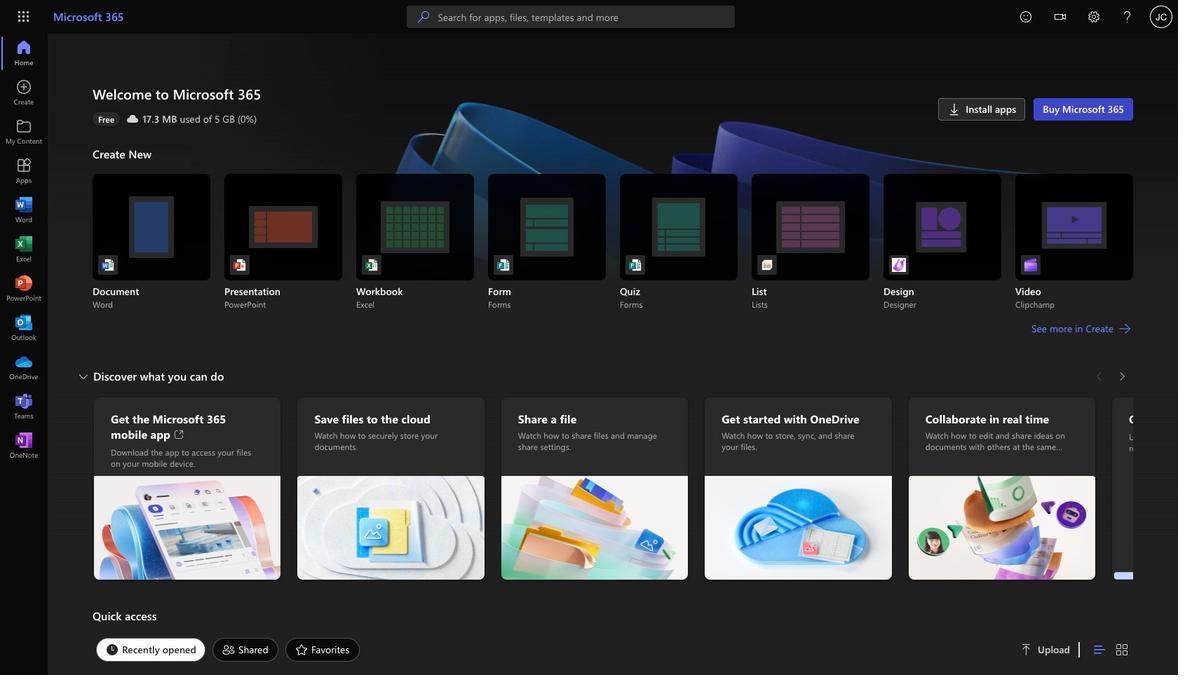 Task type: vqa. For each thing, say whether or not it's contained in the screenshot.
4th Apple from the bottom of the main content containing Create new
no



Task type: locate. For each thing, give the bounding box(es) containing it.
lists list image
[[760, 258, 774, 272]]

get started with onedrive image
[[705, 476, 892, 580]]

new quiz image
[[628, 258, 643, 272]]

tab list
[[93, 635, 1005, 666]]

excel image
[[17, 243, 31, 257]]

application
[[0, 34, 1178, 675]]

teams image
[[17, 400, 31, 414]]

onenote image
[[17, 439, 31, 453]]

navigation
[[0, 34, 48, 466]]

tab
[[93, 638, 209, 662], [209, 638, 282, 662], [282, 638, 364, 662]]

None search field
[[407, 6, 735, 28]]

clipchamp video image
[[1024, 258, 1038, 272]]

banner
[[0, 0, 1178, 36]]

grow your business image
[[1113, 476, 1178, 580]]

designer design image
[[892, 258, 906, 272]]

forms survey image
[[497, 258, 511, 272]]

create image
[[17, 86, 31, 100]]

favorites element
[[285, 638, 360, 662]]

onedrive image
[[17, 361, 31, 375]]

apps image
[[17, 164, 31, 178]]

list
[[93, 174, 1134, 310]]

get the microsoft 365 mobile app image
[[94, 476, 281, 580]]



Task type: describe. For each thing, give the bounding box(es) containing it.
designer design image
[[892, 258, 906, 272]]

recently opened element
[[96, 638, 205, 662]]

share a file image
[[501, 476, 688, 580]]

3 tab from the left
[[282, 638, 364, 662]]

create new element
[[93, 143, 1134, 365]]

this account doesn't have a microsoft 365 subscription. click to view your benefits. tooltip
[[93, 112, 120, 126]]

collaborate in real time image
[[909, 476, 1096, 580]]

my content image
[[17, 125, 31, 139]]

Search box. Suggestions appear as you type. search field
[[438, 6, 735, 28]]

powerpoint presentation image
[[233, 258, 247, 272]]

shared element
[[212, 638, 278, 662]]

word document image
[[101, 258, 115, 272]]

2 tab from the left
[[209, 638, 282, 662]]

next image
[[1115, 365, 1129, 388]]

home image
[[17, 46, 31, 60]]

excel workbook image
[[365, 258, 379, 272]]

1 tab from the left
[[93, 638, 209, 662]]

save files to the cloud image
[[298, 476, 485, 580]]

outlook image
[[17, 321, 31, 335]]

powerpoint image
[[17, 282, 31, 296]]

word image
[[17, 203, 31, 217]]



